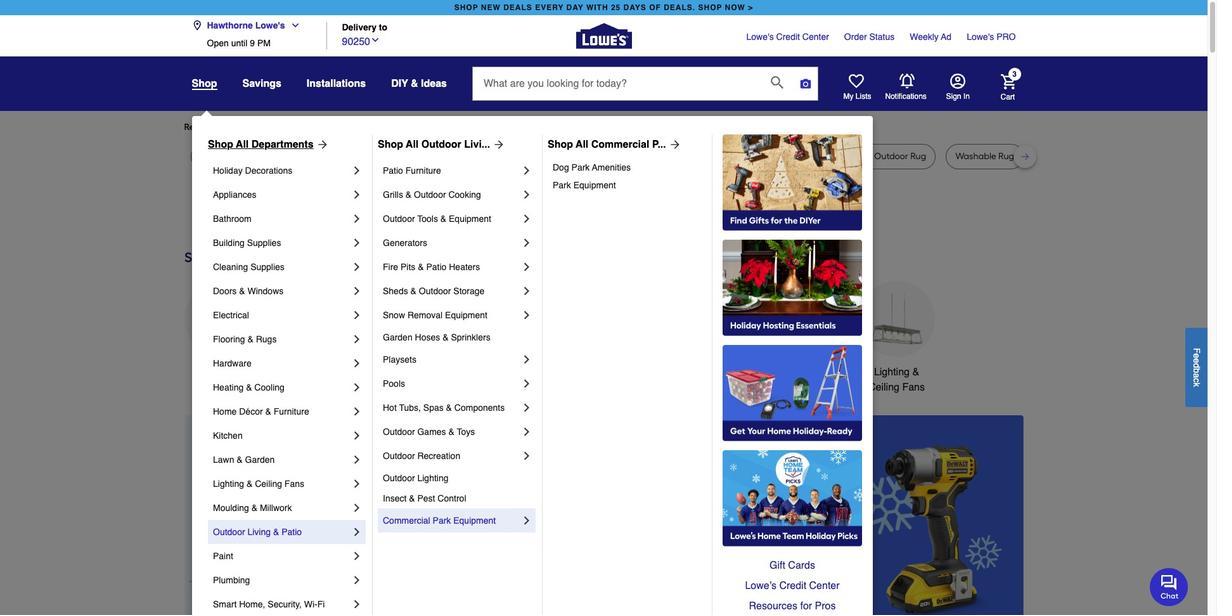 Task type: vqa. For each thing, say whether or not it's contained in the screenshot.
Savings
yes



Task type: describe. For each thing, give the bounding box(es) containing it.
outdoor up outdoor lighting
[[383, 451, 415, 461]]

recommended searches for you
[[184, 122, 315, 133]]

outdoor games & toys
[[383, 427, 475, 437]]

dog
[[553, 162, 569, 173]]

garden hoses & sprinklers link
[[383, 327, 533, 348]]

pest
[[418, 494, 435, 504]]

hawthorne lowe's
[[207, 20, 285, 30]]

lowe's for lowe's pro
[[967, 32, 995, 42]]

moulding & millwork
[[213, 503, 292, 513]]

shop 25 days of deals by category image
[[184, 247, 1024, 268]]

faucets
[[512, 367, 548, 378]]

1 area from the left
[[324, 151, 343, 162]]

& inside button
[[411, 78, 418, 89]]

chevron right image for generators
[[521, 237, 533, 249]]

cleaning
[[213, 262, 248, 272]]

2 area from the left
[[565, 151, 584, 162]]

1 shop from the left
[[455, 3, 479, 12]]

hot tubs, spas & components
[[383, 403, 505, 413]]

2 shop from the left
[[699, 3, 723, 12]]

p...
[[653, 139, 667, 150]]

smart for smart home, security, wi-fi
[[213, 599, 237, 610]]

cards
[[789, 560, 816, 572]]

you for more suggestions for you
[[412, 122, 427, 133]]

recreation
[[418, 451, 461, 461]]

sheds
[[383, 286, 408, 296]]

lowe's credit center link
[[723, 576, 863, 596]]

recommended searches for you heading
[[184, 121, 1024, 134]]

lowe's credit center
[[747, 32, 830, 42]]

chevron right image for holiday decorations
[[351, 164, 363, 177]]

new
[[481, 3, 501, 12]]

a
[[1193, 373, 1203, 378]]

chevron right image for flooring & rugs
[[351, 333, 363, 346]]

diy & ideas
[[392, 78, 447, 89]]

my
[[844, 92, 854, 101]]

chevron right image for lighting & ceiling fans
[[351, 478, 363, 490]]

until
[[231, 38, 248, 48]]

shop for shop all commercial p...
[[548, 139, 573, 150]]

outdoor up insect
[[383, 473, 415, 483]]

insect & pest control
[[383, 494, 467, 504]]

f
[[1193, 348, 1203, 353]]

pm
[[257, 38, 271, 48]]

fire
[[383, 262, 398, 272]]

appliances inside button
[[198, 367, 247, 378]]

kitchen for kitchen faucets
[[475, 367, 509, 378]]

resources
[[749, 601, 798, 612]]

chevron right image for moulding & millwork
[[351, 502, 363, 514]]

patio furniture
[[383, 166, 441, 176]]

1 vertical spatial arrow right image
[[1001, 526, 1013, 539]]

hawthorne lowe's button
[[192, 13, 306, 38]]

shop all outdoor livi... link
[[378, 137, 506, 152]]

every
[[535, 3, 564, 12]]

paint
[[213, 551, 233, 561]]

outdoor down moulding
[[213, 527, 245, 537]]

home inside button
[[802, 367, 829, 378]]

windows
[[248, 286, 284, 296]]

shop all departments
[[208, 139, 314, 150]]

lists
[[856, 92, 872, 101]]

all for outdoor
[[406, 139, 419, 150]]

lawn & garden
[[213, 455, 275, 465]]

decorations for holiday
[[245, 166, 293, 176]]

cleaning supplies link
[[213, 255, 351, 279]]

chevron down image
[[285, 20, 300, 30]]

holiday hosting essentials. image
[[723, 240, 863, 336]]

outdoor up tools
[[414, 190, 446, 200]]

5x8
[[218, 151, 232, 162]]

order status
[[845, 32, 895, 42]]

2 e from the top
[[1193, 358, 1203, 363]]

cleaning supplies
[[213, 262, 285, 272]]

fi
[[318, 599, 325, 610]]

grills
[[383, 190, 403, 200]]

kitchen for kitchen
[[213, 431, 243, 441]]

delivery
[[342, 22, 377, 33]]

sign in button
[[947, 74, 970, 101]]

chat invite button image
[[1151, 567, 1189, 606]]

arrow right image inside 'shop all outdoor livi...' link
[[490, 138, 506, 151]]

bathroom button
[[666, 281, 743, 380]]

installations
[[307, 78, 366, 89]]

all for commercial
[[576, 139, 589, 150]]

chevron right image for patio furniture
[[521, 164, 533, 177]]

allen and roth area rug
[[504, 151, 602, 162]]

shop for shop all departments
[[208, 139, 233, 150]]

ceiling inside button
[[869, 382, 900, 393]]

bathroom link
[[213, 207, 351, 231]]

shop new deals every day with 25 days of deals. shop now >
[[455, 3, 754, 12]]

now
[[725, 3, 746, 12]]

center for lowe's credit center
[[803, 32, 830, 42]]

credit for lowe's
[[777, 32, 801, 42]]

roth for rug
[[672, 151, 690, 162]]

chevron right image for home décor & furniture
[[351, 405, 363, 418]]

lowe's home improvement notification center image
[[900, 73, 915, 89]]

get your home holiday-ready. image
[[723, 345, 863, 442]]

generators
[[383, 238, 428, 248]]

lighting & ceiling fans inside button
[[869, 367, 925, 393]]

1 vertical spatial lighting & ceiling fans
[[213, 479, 304, 489]]

5 rug from the left
[[586, 151, 602, 162]]

1 horizontal spatial furniture
[[406, 166, 441, 176]]

0 vertical spatial appliances
[[213, 190, 257, 200]]

equipment down the cooking
[[449, 214, 492, 224]]

chevron right image for electrical
[[351, 309, 363, 322]]

holiday decorations
[[213, 166, 293, 176]]

more suggestions for you
[[325, 122, 427, 133]]

doors
[[213, 286, 237, 296]]

outdoor lighting link
[[383, 468, 533, 488]]

lowe's for lowe's credit center
[[747, 32, 774, 42]]

3 rug from the left
[[279, 151, 295, 162]]

days
[[624, 3, 647, 12]]

wi-
[[304, 599, 318, 610]]

furniture inside "link"
[[274, 407, 309, 417]]

chevron right image for appliances
[[351, 188, 363, 201]]

equipment inside 'link'
[[574, 180, 616, 190]]

lowe's credit center
[[746, 580, 840, 592]]

shop new deals every day with 25 days of deals. shop now > link
[[452, 0, 756, 15]]

lighting inside lighting & ceiling fans link
[[213, 479, 244, 489]]

commercial inside commercial park equipment "link"
[[383, 516, 431, 526]]

chevron right image for doors & windows
[[351, 285, 363, 298]]

outdoor
[[875, 151, 909, 162]]

chevron right image for sheds & outdoor storage
[[521, 285, 533, 298]]

park for equipment
[[433, 516, 451, 526]]

chevron right image for bathroom
[[351, 213, 363, 225]]

recommended
[[184, 122, 245, 133]]

lawn
[[213, 455, 234, 465]]

open
[[207, 38, 229, 48]]

chevron right image for kitchen
[[351, 429, 363, 442]]

kitchen link
[[213, 424, 351, 448]]

1 vertical spatial garden
[[245, 455, 275, 465]]

departments
[[252, 139, 314, 150]]

lowe's home improvement cart image
[[1001, 74, 1017, 89]]

chevron right image for snow removal equipment
[[521, 309, 533, 322]]

chevron right image for outdoor living & patio
[[351, 526, 363, 539]]

doors & windows
[[213, 286, 284, 296]]

search image
[[771, 76, 784, 89]]

searches
[[247, 122, 284, 133]]

patio for outdoor living & patio
[[282, 527, 302, 537]]

paint link
[[213, 544, 351, 568]]

2 rug from the left
[[261, 151, 277, 162]]

building supplies link
[[213, 231, 351, 255]]

diy
[[392, 78, 408, 89]]

grills & outdoor cooking
[[383, 190, 481, 200]]

living
[[248, 527, 271, 537]]

>
[[749, 3, 754, 12]]

outdoor living & patio
[[213, 527, 302, 537]]

dog park amenities
[[553, 162, 631, 173]]

lowe's pro link
[[967, 30, 1017, 43]]

shop button
[[192, 77, 217, 90]]

removal
[[408, 310, 443, 320]]

millwork
[[260, 503, 292, 513]]

snow
[[383, 310, 405, 320]]

chevron right image for playsets
[[521, 353, 533, 366]]

arrow right image for shop all departments
[[314, 138, 329, 151]]

& inside button
[[913, 367, 920, 378]]

plumbing
[[213, 575, 250, 586]]

0 horizontal spatial fans
[[285, 479, 304, 489]]

christmas decorations button
[[377, 281, 453, 395]]

furniture
[[390, 151, 426, 162]]

4 rug from the left
[[345, 151, 361, 162]]

patio for fire pits & patio heaters
[[427, 262, 447, 272]]

holiday decorations link
[[213, 159, 351, 183]]

you for recommended searches for you
[[300, 122, 315, 133]]

home décor & furniture link
[[213, 400, 351, 424]]



Task type: locate. For each thing, give the bounding box(es) containing it.
credit inside lowe's credit center link
[[780, 580, 807, 592]]

0 vertical spatial garden
[[383, 332, 413, 343]]

1 vertical spatial commercial
[[383, 516, 431, 526]]

more suggestions for you link
[[325, 121, 437, 134]]

0 horizontal spatial decorations
[[245, 166, 293, 176]]

2 shop from the left
[[378, 139, 403, 150]]

garden
[[383, 332, 413, 343], [245, 455, 275, 465]]

0 horizontal spatial shop
[[208, 139, 233, 150]]

shop down the more suggestions for you link
[[378, 139, 403, 150]]

chevron right image for outdoor recreation
[[521, 450, 533, 462]]

supplies
[[247, 238, 281, 248], [251, 262, 285, 272]]

Search Query text field
[[473, 67, 761, 100]]

appliances down holiday at the left
[[213, 190, 257, 200]]

1 horizontal spatial you
[[412, 122, 427, 133]]

outdoor down grills
[[383, 214, 415, 224]]

home inside "link"
[[213, 407, 237, 417]]

camera image
[[800, 77, 813, 90]]

1 horizontal spatial lighting & ceiling fans
[[869, 367, 925, 393]]

center inside lowe's credit center link
[[810, 580, 840, 592]]

25 days of deals. don't miss deals every day. same-day delivery on in-stock orders placed by 2 p m. image
[[184, 415, 389, 615]]

kitchen inside 'link'
[[213, 431, 243, 441]]

smart for smart home
[[772, 367, 799, 378]]

patio inside 'fire pits & patio heaters' link
[[427, 262, 447, 272]]

park down dog
[[553, 180, 571, 190]]

2 horizontal spatial patio
[[427, 262, 447, 272]]

outdoor games & toys link
[[383, 420, 521, 444]]

f e e d b a c k
[[1193, 348, 1203, 387]]

shop left now at right
[[699, 3, 723, 12]]

shop for shop all outdoor livi...
[[378, 139, 403, 150]]

all down recommended searches for you
[[236, 139, 249, 150]]

chevron right image for cleaning supplies
[[351, 261, 363, 273]]

outdoor up the desk
[[422, 139, 462, 150]]

25
[[611, 3, 621, 12]]

1 e from the top
[[1193, 353, 1203, 358]]

1 horizontal spatial allen
[[631, 151, 651, 162]]

0 horizontal spatial for
[[286, 122, 298, 133]]

sheds & outdoor storage link
[[383, 279, 521, 303]]

supplies inside cleaning supplies link
[[251, 262, 285, 272]]

delivery to
[[342, 22, 388, 33]]

2 horizontal spatial shop
[[548, 139, 573, 150]]

2 you from the left
[[412, 122, 427, 133]]

0 horizontal spatial all
[[236, 139, 249, 150]]

1 shop from the left
[[208, 139, 233, 150]]

indoor
[[847, 151, 873, 162]]

and for allen and roth area rug
[[526, 151, 542, 162]]

e up b
[[1193, 358, 1203, 363]]

lowe's wishes you and your family a happy hanukkah. image
[[184, 202, 1024, 234]]

lowe's home improvement logo image
[[576, 8, 632, 64]]

chevron right image
[[351, 164, 363, 177], [351, 188, 363, 201], [521, 237, 533, 249], [351, 261, 363, 273], [521, 261, 533, 273], [351, 285, 363, 298], [521, 285, 533, 298], [351, 309, 363, 322], [521, 309, 533, 322], [351, 357, 363, 370], [521, 377, 533, 390], [351, 381, 363, 394], [521, 426, 533, 438], [521, 450, 533, 462], [351, 454, 363, 466], [351, 502, 363, 514], [521, 514, 533, 527], [351, 526, 363, 539], [351, 550, 363, 563], [351, 598, 363, 611]]

chevron right image for plumbing
[[351, 574, 363, 587]]

savings button
[[243, 72, 282, 95]]

commercial
[[592, 139, 650, 150], [383, 516, 431, 526]]

sign in
[[947, 92, 970, 101]]

1 horizontal spatial roth
[[672, 151, 690, 162]]

allen for allen and roth area rug
[[504, 151, 524, 162]]

park down the control at the left of the page
[[433, 516, 451, 526]]

chevron right image for commercial park equipment
[[521, 514, 533, 527]]

1 horizontal spatial decorations
[[388, 382, 442, 393]]

0 vertical spatial furniture
[[406, 166, 441, 176]]

lowe's down >
[[747, 32, 774, 42]]

decorations inside button
[[388, 382, 442, 393]]

arrow right image inside shop all commercial p... link
[[667, 138, 682, 151]]

0 vertical spatial decorations
[[245, 166, 293, 176]]

2 and from the left
[[653, 151, 670, 162]]

security,
[[268, 599, 302, 610]]

2 roth from the left
[[672, 151, 690, 162]]

commercial up the arrow left image
[[383, 516, 431, 526]]

0 horizontal spatial bathroom
[[213, 214, 252, 224]]

1 horizontal spatial kitchen
[[475, 367, 509, 378]]

hot tubs, spas & components link
[[383, 396, 521, 420]]

7 rug from the left
[[802, 151, 817, 162]]

2 horizontal spatial for
[[801, 601, 813, 612]]

decorations inside 'link'
[[245, 166, 293, 176]]

b
[[1193, 368, 1203, 373]]

0 horizontal spatial smart
[[213, 599, 237, 610]]

0 vertical spatial commercial
[[592, 139, 650, 150]]

my lists link
[[844, 74, 872, 101]]

smart home, security, wi-fi
[[213, 599, 325, 610]]

chevron right image for building supplies
[[351, 237, 363, 249]]

0 horizontal spatial park
[[433, 516, 451, 526]]

you left 'more'
[[300, 122, 315, 133]]

1 horizontal spatial arrow right image
[[1001, 526, 1013, 539]]

diy & ideas button
[[392, 72, 447, 95]]

roth up park equipment 'link'
[[672, 151, 690, 162]]

2 allen from the left
[[631, 151, 651, 162]]

appliances
[[213, 190, 257, 200], [198, 367, 247, 378]]

for left pros
[[801, 601, 813, 612]]

equipment up 'sprinklers'
[[445, 310, 488, 320]]

0 vertical spatial smart
[[772, 367, 799, 378]]

arrow left image
[[420, 526, 433, 539]]

garden down "kitchen" 'link'
[[245, 455, 275, 465]]

park up park equipment
[[572, 162, 590, 173]]

for up departments
[[286, 122, 298, 133]]

0 horizontal spatial lighting & ceiling fans
[[213, 479, 304, 489]]

furniture up "kitchen" 'link'
[[274, 407, 309, 417]]

weekly
[[910, 32, 939, 42]]

flooring
[[213, 334, 245, 344]]

1 horizontal spatial washable
[[956, 151, 997, 162]]

scroll to item #2 image
[[683, 613, 716, 615]]

moulding & millwork link
[[213, 496, 351, 520]]

0 horizontal spatial you
[[300, 122, 315, 133]]

ceiling
[[869, 382, 900, 393], [255, 479, 282, 489]]

day
[[567, 3, 584, 12]]

1 roth from the left
[[544, 151, 563, 162]]

savings
[[243, 78, 282, 89]]

0 vertical spatial fans
[[903, 382, 925, 393]]

1 allen from the left
[[504, 151, 524, 162]]

supplies up cleaning supplies
[[247, 238, 281, 248]]

arrow right image for shop all commercial p...
[[667, 138, 682, 151]]

1 horizontal spatial area
[[565, 151, 584, 162]]

2 horizontal spatial lighting
[[875, 367, 910, 378]]

appliances link
[[213, 183, 351, 207]]

kitchen up components
[[475, 367, 509, 378]]

weekly ad link
[[910, 30, 952, 43]]

arrow right image up dog park amenities link
[[667, 138, 682, 151]]

lowe's inside button
[[255, 20, 285, 30]]

0 horizontal spatial roth
[[544, 151, 563, 162]]

for
[[286, 122, 298, 133], [399, 122, 411, 133], [801, 601, 813, 612]]

0 horizontal spatial ceiling
[[255, 479, 282, 489]]

washable
[[737, 151, 778, 162], [956, 151, 997, 162]]

shop
[[192, 78, 217, 89]]

1 vertical spatial supplies
[[251, 262, 285, 272]]

credit up resources for pros link
[[780, 580, 807, 592]]

2 horizontal spatial all
[[576, 139, 589, 150]]

center for lowe's credit center
[[810, 580, 840, 592]]

lowe's left pro
[[967, 32, 995, 42]]

1 horizontal spatial ceiling
[[869, 382, 900, 393]]

gift
[[770, 560, 786, 572]]

equipment down insect & pest control link
[[454, 516, 496, 526]]

all inside 'shop all outdoor livi...' link
[[406, 139, 419, 150]]

kitchen
[[475, 367, 509, 378], [213, 431, 243, 441]]

patio furniture link
[[383, 159, 521, 183]]

furniture down furniture
[[406, 166, 441, 176]]

1 horizontal spatial shop
[[699, 3, 723, 12]]

1 vertical spatial patio
[[427, 262, 447, 272]]

for for suggestions
[[399, 122, 411, 133]]

commercial down recommended searches for you heading
[[592, 139, 650, 150]]

2 washable from the left
[[956, 151, 997, 162]]

supplies inside building supplies link
[[247, 238, 281, 248]]

1 vertical spatial home
[[213, 407, 237, 417]]

0 vertical spatial supplies
[[247, 238, 281, 248]]

0 horizontal spatial lighting
[[213, 479, 244, 489]]

1 vertical spatial ceiling
[[255, 479, 282, 489]]

1 horizontal spatial patio
[[383, 166, 403, 176]]

deals
[[504, 3, 533, 12]]

2 horizontal spatial lowe's
[[967, 32, 995, 42]]

all up dog park amenities
[[576, 139, 589, 150]]

arrow right image
[[314, 138, 329, 151], [667, 138, 682, 151]]

1 horizontal spatial arrow right image
[[667, 138, 682, 151]]

fans inside button
[[903, 382, 925, 393]]

lowe's pro
[[967, 32, 1017, 42]]

0 horizontal spatial kitchen
[[213, 431, 243, 441]]

allen
[[504, 151, 524, 162], [631, 151, 651, 162]]

shop up allen and roth area rug on the left of page
[[548, 139, 573, 150]]

8 rug from the left
[[911, 151, 927, 162]]

chevron right image for grills & outdoor cooking
[[521, 188, 533, 201]]

0 horizontal spatial arrow right image
[[314, 138, 329, 151]]

chevron right image for lawn & garden
[[351, 454, 363, 466]]

1 washable from the left
[[737, 151, 778, 162]]

decorations down christmas
[[388, 382, 442, 393]]

lighting inside outdoor lighting link
[[418, 473, 449, 483]]

center left order
[[803, 32, 830, 42]]

park inside park equipment 'link'
[[553, 180, 571, 190]]

all up furniture
[[406, 139, 419, 150]]

None search field
[[473, 67, 819, 113]]

fans
[[903, 382, 925, 393], [285, 479, 304, 489]]

0 horizontal spatial lowe's
[[255, 20, 285, 30]]

1 you from the left
[[300, 122, 315, 133]]

components
[[455, 403, 505, 413]]

building
[[213, 238, 245, 248]]

3 shop from the left
[[548, 139, 573, 150]]

chevron right image for outdoor tools & equipment
[[521, 213, 533, 225]]

you inside the more suggestions for you link
[[412, 122, 427, 133]]

0 horizontal spatial shop
[[455, 3, 479, 12]]

0 horizontal spatial commercial
[[383, 516, 431, 526]]

chevron right image for hardware
[[351, 357, 363, 370]]

0 horizontal spatial home
[[213, 407, 237, 417]]

roth for area
[[544, 151, 563, 162]]

0 horizontal spatial area
[[324, 151, 343, 162]]

allen and roth rug
[[631, 151, 708, 162]]

1 vertical spatial kitchen
[[213, 431, 243, 441]]

1 vertical spatial fans
[[285, 479, 304, 489]]

lawn & garden link
[[213, 448, 351, 472]]

décor
[[239, 407, 263, 417]]

all inside shop all commercial p... link
[[576, 139, 589, 150]]

desk
[[455, 151, 475, 162]]

bathroom inside bathroom link
[[213, 214, 252, 224]]

0 horizontal spatial furniture
[[274, 407, 309, 417]]

and for allen and roth rug
[[653, 151, 670, 162]]

smart home button
[[763, 281, 839, 380]]

decorations for christmas
[[388, 382, 442, 393]]

1 all from the left
[[236, 139, 249, 150]]

patio inside patio furniture link
[[383, 166, 403, 176]]

for for searches
[[286, 122, 298, 133]]

lowe's home improvement account image
[[951, 74, 966, 89]]

0 vertical spatial ceiling
[[869, 382, 900, 393]]

2 horizontal spatial park
[[572, 162, 590, 173]]

credit up search icon
[[777, 32, 801, 42]]

0 horizontal spatial patio
[[282, 527, 302, 537]]

you up the shop all outdoor livi...
[[412, 122, 427, 133]]

lighting inside lighting & ceiling fans button
[[875, 367, 910, 378]]

garden inside "link"
[[383, 332, 413, 343]]

lowe's credit center link
[[747, 30, 830, 43]]

allen for allen and roth rug
[[631, 151, 651, 162]]

1 horizontal spatial lighting
[[418, 473, 449, 483]]

0 vertical spatial center
[[803, 32, 830, 42]]

smart inside button
[[772, 367, 799, 378]]

1 horizontal spatial garden
[[383, 332, 413, 343]]

equipment inside "link"
[[454, 516, 496, 526]]

lowe's up pm
[[255, 20, 285, 30]]

outdoor down the hot
[[383, 427, 415, 437]]

2 vertical spatial park
[[433, 516, 451, 526]]

1 horizontal spatial and
[[653, 151, 670, 162]]

resources for pros
[[749, 601, 836, 612]]

commercial inside shop all commercial p... link
[[592, 139, 650, 150]]

to
[[379, 22, 388, 33]]

1 rug from the left
[[200, 151, 216, 162]]

0 vertical spatial credit
[[777, 32, 801, 42]]

1 and from the left
[[526, 151, 542, 162]]

washable for washable area rug
[[737, 151, 778, 162]]

1 horizontal spatial lowe's
[[747, 32, 774, 42]]

chevron right image
[[521, 164, 533, 177], [521, 188, 533, 201], [351, 213, 363, 225], [521, 213, 533, 225], [351, 237, 363, 249], [351, 333, 363, 346], [521, 353, 533, 366], [521, 402, 533, 414], [351, 405, 363, 418], [351, 429, 363, 442], [351, 478, 363, 490], [351, 574, 363, 587]]

lowe's
[[746, 580, 777, 592]]

9 rug from the left
[[999, 151, 1015, 162]]

2 vertical spatial patio
[[282, 527, 302, 537]]

1 vertical spatial bathroom
[[682, 367, 726, 378]]

tubs,
[[399, 403, 421, 413]]

park inside dog park amenities link
[[572, 162, 590, 173]]

chevron right image for outdoor games & toys
[[521, 426, 533, 438]]

lighting & ceiling fans link
[[213, 472, 351, 496]]

garden up playsets
[[383, 332, 413, 343]]

location image
[[192, 20, 202, 30]]

1 vertical spatial smart
[[213, 599, 237, 610]]

lowe's home improvement lists image
[[849, 74, 864, 89]]

1 vertical spatial center
[[810, 580, 840, 592]]

center up pros
[[810, 580, 840, 592]]

3 area from the left
[[780, 151, 799, 162]]

1 horizontal spatial smart
[[772, 367, 799, 378]]

roth up dog
[[544, 151, 563, 162]]

0 horizontal spatial arrow right image
[[490, 138, 506, 151]]

suggestions
[[347, 122, 397, 133]]

1 horizontal spatial fans
[[903, 382, 925, 393]]

plumbing link
[[213, 568, 351, 592]]

0 horizontal spatial and
[[526, 151, 542, 162]]

supplies up windows
[[251, 262, 285, 272]]

arrow right image inside shop all departments link
[[314, 138, 329, 151]]

shop up '5x8'
[[208, 139, 233, 150]]

90250
[[342, 36, 370, 47]]

e up d
[[1193, 353, 1203, 358]]

outdoor lighting
[[383, 473, 449, 483]]

0 vertical spatial lighting & ceiling fans
[[869, 367, 925, 393]]

commercial park equipment
[[383, 516, 496, 526]]

decorations down rug rug
[[245, 166, 293, 176]]

0 horizontal spatial allen
[[504, 151, 524, 162]]

park inside commercial park equipment "link"
[[433, 516, 451, 526]]

washable for washable rug
[[956, 151, 997, 162]]

patio up sheds & outdoor storage
[[427, 262, 447, 272]]

find gifts for the diyer. image
[[723, 134, 863, 231]]

1 horizontal spatial all
[[406, 139, 419, 150]]

arrow right image
[[490, 138, 506, 151], [1001, 526, 1013, 539]]

chevron right image for hot tubs, spas & components
[[521, 402, 533, 414]]

flooring & rugs link
[[213, 327, 351, 351]]

kitchen faucets button
[[474, 281, 550, 380]]

grills & outdoor cooking link
[[383, 183, 521, 207]]

2 all from the left
[[406, 139, 419, 150]]

supplies for cleaning supplies
[[251, 262, 285, 272]]

1 horizontal spatial home
[[802, 367, 829, 378]]

generators link
[[383, 231, 521, 255]]

chevron right image for paint
[[351, 550, 363, 563]]

3 all from the left
[[576, 139, 589, 150]]

for up furniture
[[399, 122, 411, 133]]

1 vertical spatial appliances
[[198, 367, 247, 378]]

and
[[526, 151, 542, 162], [653, 151, 670, 162]]

credit inside lowe's credit center link
[[777, 32, 801, 42]]

bathroom inside bathroom 'button'
[[682, 367, 726, 378]]

chevron down image
[[370, 35, 381, 45]]

0 horizontal spatial washable
[[737, 151, 778, 162]]

lowe's home team holiday picks. image
[[723, 450, 863, 547]]

credit
[[777, 32, 801, 42], [780, 580, 807, 592]]

1 horizontal spatial park
[[553, 180, 571, 190]]

all for departments
[[236, 139, 249, 150]]

credit for lowe's
[[780, 580, 807, 592]]

1 horizontal spatial for
[[399, 122, 411, 133]]

1 vertical spatial furniture
[[274, 407, 309, 417]]

1 arrow right image from the left
[[314, 138, 329, 151]]

home décor & furniture
[[213, 407, 309, 417]]

with
[[587, 3, 609, 12]]

park for amenities
[[572, 162, 590, 173]]

order status link
[[845, 30, 895, 43]]

shop all commercial p...
[[548, 139, 667, 150]]

cart
[[1001, 92, 1016, 101]]

patio inside outdoor living & patio link
[[282, 527, 302, 537]]

center inside lowe's credit center link
[[803, 32, 830, 42]]

arrow right image down 'more'
[[314, 138, 329, 151]]

pools link
[[383, 372, 521, 396]]

0 vertical spatial arrow right image
[[490, 138, 506, 151]]

1 horizontal spatial shop
[[378, 139, 403, 150]]

0 vertical spatial park
[[572, 162, 590, 173]]

2 horizontal spatial area
[[780, 151, 799, 162]]

1 vertical spatial park
[[553, 180, 571, 190]]

1 horizontal spatial commercial
[[592, 139, 650, 150]]

home,
[[239, 599, 265, 610]]

1 horizontal spatial bathroom
[[682, 367, 726, 378]]

outdoor recreation link
[[383, 444, 521, 468]]

outdoor up snow removal equipment
[[419, 286, 451, 296]]

electrical
[[213, 310, 249, 320]]

0 horizontal spatial garden
[[245, 455, 275, 465]]

gift cards
[[770, 560, 816, 572]]

shop
[[208, 139, 233, 150], [378, 139, 403, 150], [548, 139, 573, 150]]

1 vertical spatial credit
[[780, 580, 807, 592]]

chevron right image for heating & cooling
[[351, 381, 363, 394]]

smart inside 'link'
[[213, 599, 237, 610]]

supplies for building supplies
[[247, 238, 281, 248]]

chevron right image for pools
[[521, 377, 533, 390]]

chevron right image for fire pits & patio heaters
[[521, 261, 533, 273]]

appliances up heating
[[198, 367, 247, 378]]

0 vertical spatial home
[[802, 367, 829, 378]]

shop left new
[[455, 3, 479, 12]]

all inside shop all departments link
[[236, 139, 249, 150]]

patio down furniture
[[383, 166, 403, 176]]

kitchen inside button
[[475, 367, 509, 378]]

0 vertical spatial kitchen
[[475, 367, 509, 378]]

1 vertical spatial decorations
[[388, 382, 442, 393]]

equipment down dog park amenities
[[574, 180, 616, 190]]

6 rug from the left
[[692, 151, 708, 162]]

holiday
[[213, 166, 243, 176]]

up to 50 percent off select tools and accessories. image
[[409, 415, 1024, 615]]

games
[[418, 427, 446, 437]]

k
[[1193, 382, 1203, 387]]

patio down moulding & millwork link
[[282, 527, 302, 537]]

0 vertical spatial bathroom
[[213, 214, 252, 224]]

0 vertical spatial patio
[[383, 166, 403, 176]]

2 arrow right image from the left
[[667, 138, 682, 151]]

sprinklers
[[451, 332, 491, 343]]

kitchen up the lawn
[[213, 431, 243, 441]]

chevron right image for smart home, security, wi-fi
[[351, 598, 363, 611]]



